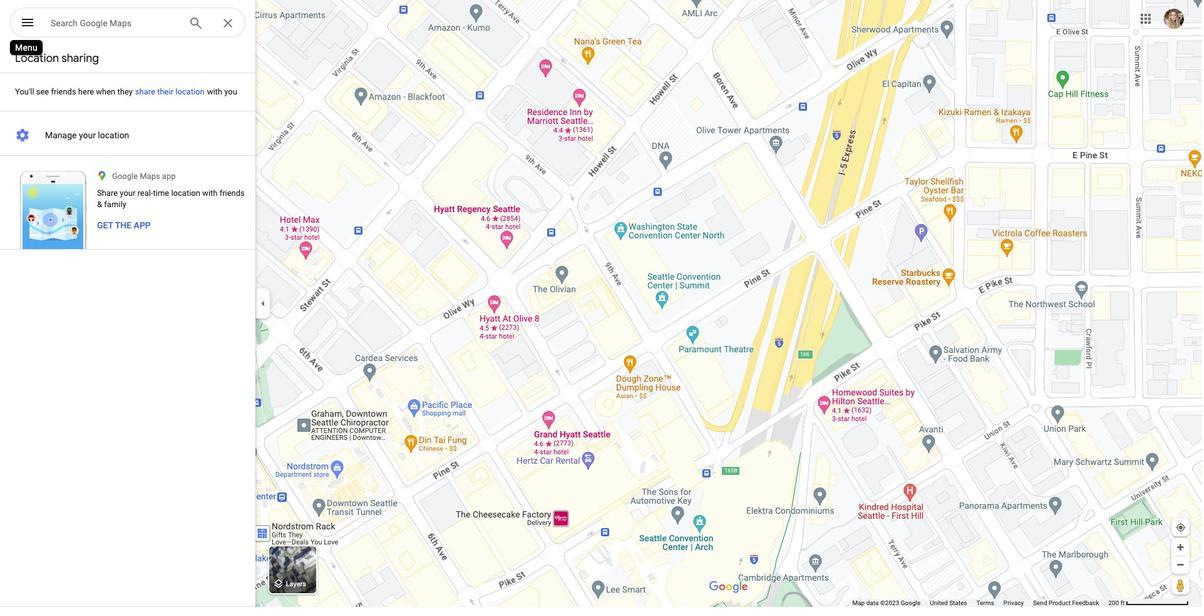 Task type: vqa. For each thing, say whether or not it's contained in the screenshot.
SEARCH GOOGLE MAPS
yes



Task type: describe. For each thing, give the bounding box(es) containing it.
location sharing
[[15, 51, 99, 66]]

real-
[[138, 189, 153, 198]]

send product feedback button
[[1034, 599, 1100, 608]]

none search field inside 'google maps' element
[[10, 8, 246, 40]]

product
[[1049, 600, 1071, 607]]

maps inside search google maps field
[[110, 18, 132, 28]]

united states
[[930, 600, 968, 607]]

manage your location link
[[0, 123, 256, 148]]

see
[[36, 87, 49, 96]]

0 vertical spatial location
[[176, 87, 205, 96]]

ft
[[1121, 600, 1125, 607]]

send product feedback
[[1034, 600, 1100, 607]]

privacy button
[[1004, 599, 1024, 608]]

united states button
[[930, 599, 968, 608]]

location inside "link"
[[98, 130, 129, 140]]

200 ft button
[[1109, 600, 1190, 607]]

show your location image
[[1176, 522, 1187, 534]]

 button
[[10, 8, 45, 40]]

family
[[104, 200, 126, 209]]

app for google maps app
[[162, 172, 176, 181]]

search
[[51, 18, 78, 28]]

friends inside share your real-time location with friends & family
[[220, 189, 245, 198]]

location
[[15, 51, 59, 66]]

the
[[115, 220, 132, 231]]

your for location
[[79, 130, 96, 140]]

map data ©2023 google
[[853, 600, 921, 607]]

200
[[1109, 600, 1120, 607]]


[[20, 14, 35, 31]]

2 vertical spatial google
[[901, 600, 921, 607]]

share their location link
[[120, 72, 220, 111]]

united
[[930, 600, 948, 607]]

google inside field
[[80, 18, 108, 28]]

©2023
[[881, 600, 900, 607]]

google inside location sharing main content
[[112, 172, 138, 181]]

google maps element
[[0, 0, 1203, 608]]

0 vertical spatial friends
[[51, 87, 76, 96]]

you'll see friends here when they share their location with you
[[15, 87, 237, 96]]



Task type: locate. For each thing, give the bounding box(es) containing it.
none search field containing 
[[10, 8, 246, 40]]

Search Google Maps field
[[10, 8, 246, 38], [51, 15, 179, 30]]

they
[[117, 87, 133, 96]]

your inside "link"
[[79, 130, 96, 140]]

their
[[157, 87, 174, 96]]

0 horizontal spatial maps
[[110, 18, 132, 28]]

2 vertical spatial location
[[171, 189, 200, 198]]

0 horizontal spatial friends
[[51, 87, 76, 96]]

google right the ©2023
[[901, 600, 921, 607]]

0 horizontal spatial google
[[80, 18, 108, 28]]

0 vertical spatial google
[[80, 18, 108, 28]]

with left the you
[[207, 87, 222, 96]]

maps up real-
[[140, 172, 160, 181]]

1 vertical spatial google
[[112, 172, 138, 181]]

your for real-
[[120, 189, 136, 198]]

data
[[867, 600, 879, 607]]

maps
[[110, 18, 132, 28], [140, 172, 160, 181]]

terms
[[977, 600, 995, 607]]

location inside share your real-time location with friends & family
[[171, 189, 200, 198]]

location right their
[[176, 87, 205, 96]]

&
[[97, 200, 102, 209]]

app for get the app
[[134, 220, 151, 231]]

search google maps
[[51, 18, 132, 28]]

get
[[97, 220, 113, 231]]

with inside share your real-time location with friends & family
[[202, 189, 218, 198]]

map
[[853, 600, 865, 607]]

1 vertical spatial with
[[202, 189, 218, 198]]

1 horizontal spatial friends
[[220, 189, 245, 198]]

1 vertical spatial location
[[98, 130, 129, 140]]

google right search
[[80, 18, 108, 28]]

0 horizontal spatial app
[[134, 220, 151, 231]]

1 vertical spatial app
[[134, 220, 151, 231]]

app inside button
[[134, 220, 151, 231]]

0 vertical spatial your
[[79, 130, 96, 140]]

0 horizontal spatial your
[[79, 130, 96, 140]]

share
[[97, 189, 118, 198]]

time
[[153, 189, 169, 198]]

1 horizontal spatial google
[[112, 172, 138, 181]]

0 vertical spatial with
[[207, 87, 222, 96]]

get the app button
[[97, 219, 151, 232]]

layers
[[286, 581, 306, 589]]

zoom in image
[[1176, 543, 1186, 552]]

app right the
[[134, 220, 151, 231]]

location right 'time'
[[171, 189, 200, 198]]

share your real-time location with friends & family
[[97, 189, 245, 209]]

sharing
[[62, 51, 99, 66]]

you'll
[[15, 87, 34, 96]]

1 horizontal spatial your
[[120, 189, 136, 198]]

1 vertical spatial your
[[120, 189, 136, 198]]

footer containing map data ©2023 google
[[853, 599, 1109, 608]]

1 vertical spatial friends
[[220, 189, 245, 198]]

1 horizontal spatial app
[[162, 172, 176, 181]]

1 horizontal spatial maps
[[140, 172, 160, 181]]

maps right search
[[110, 18, 132, 28]]

privacy
[[1004, 600, 1024, 607]]

location down when
[[98, 130, 129, 140]]

your up family in the left of the page
[[120, 189, 136, 198]]

footer inside 'google maps' element
[[853, 599, 1109, 608]]

2 horizontal spatial google
[[901, 600, 921, 607]]

feedback
[[1073, 600, 1100, 607]]

your right manage
[[79, 130, 96, 140]]

you
[[224, 87, 237, 96]]

google maps app
[[112, 172, 176, 181]]

with right 'time'
[[202, 189, 218, 198]]

show street view coverage image
[[1172, 576, 1190, 595]]

location sharing main content
[[0, 45, 256, 608]]

manage
[[45, 130, 77, 140]]

with
[[207, 87, 222, 96], [202, 189, 218, 198]]

app
[[162, 172, 176, 181], [134, 220, 151, 231]]

None search field
[[10, 8, 246, 40]]

footer
[[853, 599, 1109, 608]]

your
[[79, 130, 96, 140], [120, 189, 136, 198]]

google up share
[[112, 172, 138, 181]]

send
[[1034, 600, 1048, 607]]

0 vertical spatial app
[[162, 172, 176, 181]]

share
[[135, 87, 155, 96]]

manage your location
[[45, 130, 129, 140]]

states
[[950, 600, 968, 607]]

here
[[78, 87, 94, 96]]

app up 'time'
[[162, 172, 176, 181]]

1 vertical spatial maps
[[140, 172, 160, 181]]

your inside share your real-time location with friends & family
[[120, 189, 136, 198]]

search google maps field containing search google maps
[[10, 8, 246, 38]]

zoom out image
[[1176, 561, 1186, 570]]

200 ft
[[1109, 600, 1125, 607]]

friends
[[51, 87, 76, 96], [220, 189, 245, 198]]

location
[[176, 87, 205, 96], [98, 130, 129, 140], [171, 189, 200, 198]]

terms button
[[977, 599, 995, 608]]

google
[[80, 18, 108, 28], [112, 172, 138, 181], [901, 600, 921, 607]]

maps inside location sharing main content
[[140, 172, 160, 181]]

get the app
[[97, 220, 151, 231]]

google account: michelle dermenjian  
(michelle.dermenjian@adept.ai) image
[[1164, 9, 1185, 29]]

when
[[96, 87, 115, 96]]

collapse side panel image
[[256, 297, 270, 311]]

0 vertical spatial maps
[[110, 18, 132, 28]]



